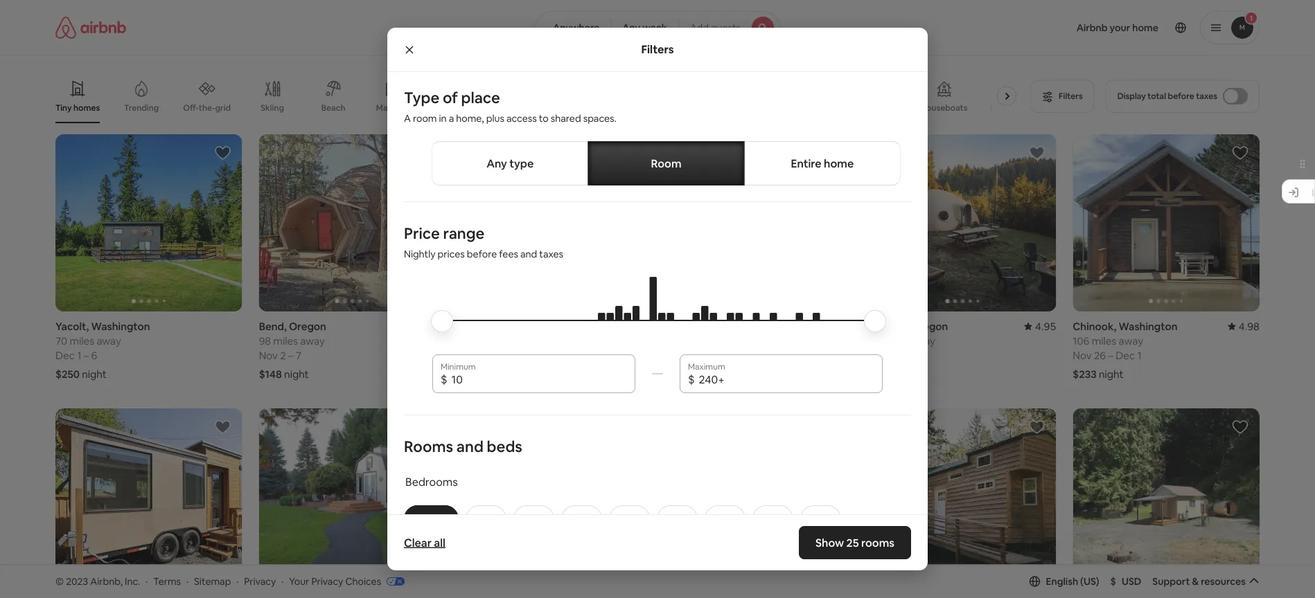 Task type: describe. For each thing, give the bounding box(es) containing it.
away for dec
[[1119, 335, 1144, 348]]

add guests
[[690, 21, 741, 34]]

yacolt, washington 70 miles away dec 1 – 6 $250 night
[[55, 320, 150, 381]]

miles for 1
[[70, 335, 94, 348]]

your privacy choices
[[289, 576, 381, 588]]

taxes inside display total before taxes button
[[1196, 91, 1218, 102]]

1 privacy from the left
[[244, 576, 276, 588]]

terms · sitemap · privacy ·
[[153, 576, 284, 588]]

show 25 rooms link
[[799, 527, 911, 560]]

4.94
[[628, 320, 649, 334]]

eugene, oregon 68 miles away nov 5 – 10 $241
[[870, 320, 948, 381]]

&
[[1192, 576, 1199, 588]]

oregon for rhododendron, oregon
[[541, 320, 578, 334]]

1 horizontal spatial add to wishlist: portland, oregon image
[[825, 145, 842, 161]]

display total before taxes button
[[1106, 80, 1260, 113]]

$233
[[1073, 368, 1097, 381]]

2 button
[[514, 506, 554, 534]]

2023
[[66, 576, 88, 588]]

70
[[55, 335, 67, 348]]

of
[[443, 88, 458, 107]]

(us)
[[1081, 576, 1100, 588]]

8+ element
[[815, 513, 827, 526]]

chinook,
[[1073, 320, 1117, 334]]

support & resources
[[1153, 576, 1246, 588]]

miles for 5
[[884, 335, 909, 348]]

1 inside "yacolt, washington 70 miles away dec 1 – 6 $250 night"
[[77, 349, 81, 363]]

night inside bend, oregon 98 miles away nov 2 – 7 $148 night
[[284, 368, 309, 381]]

dec inside "yacolt, washington 70 miles away dec 1 – 6 $250 night"
[[55, 349, 75, 363]]

– inside nov 11 – 16 $117
[[495, 349, 500, 363]]

1 inside button
[[484, 513, 488, 526]]

1 inside chinook, washington 106 miles away nov 26 – dec 1 $233 night
[[1138, 349, 1142, 363]]

nov inside nov 11 – 16 $117
[[463, 349, 481, 363]]

98
[[259, 335, 271, 348]]

home,
[[456, 112, 484, 125]]

show for show map
[[626, 515, 651, 527]]

night inside chinook, washington 106 miles away nov 26 – dec 1 $233 night
[[1099, 368, 1124, 381]]

type of place a room in a home, plus access to shared spaces.
[[404, 88, 617, 125]]

inc.
[[125, 576, 140, 588]]

access
[[507, 112, 537, 125]]

support & resources button
[[1153, 576, 1260, 588]]

room button
[[588, 141, 745, 186]]

bend, oregon 98 miles away nov 2 – 7 $148 night
[[259, 320, 326, 381]]

map
[[653, 515, 673, 527]]

away for 10
[[911, 335, 936, 348]]

nov for 68
[[870, 349, 889, 363]]

in
[[439, 112, 447, 125]]

yacolt,
[[55, 320, 89, 333]]

©
[[55, 576, 64, 588]]

a
[[404, 112, 411, 125]]

price range nightly prices before fees and taxes
[[404, 224, 564, 261]]

terms link
[[153, 576, 181, 588]]

$132
[[666, 368, 688, 381]]

any for type
[[487, 156, 507, 170]]

type
[[404, 88, 440, 107]]

8+ button
[[801, 506, 841, 534]]

support
[[1153, 576, 1190, 588]]

– inside the nov 15 – 20 $132 night
[[700, 349, 705, 363]]

4 button
[[609, 506, 650, 534]]

any type
[[487, 156, 534, 170]]

to
[[539, 112, 549, 125]]

price
[[404, 224, 440, 243]]

type
[[510, 156, 534, 170]]

© 2023 airbnb, inc. ·
[[55, 576, 148, 588]]

25
[[847, 536, 859, 550]]

– for 98
[[288, 349, 294, 363]]

oregon for eugene, oregon 68 miles away nov 5 – 10 $241
[[911, 320, 948, 333]]

grid
[[215, 102, 231, 113]]

clear
[[404, 536, 432, 550]]

entire home button
[[744, 141, 901, 186]]

homes
[[73, 103, 100, 113]]

$148
[[259, 368, 282, 381]]

your privacy choices link
[[289, 576, 405, 589]]

rhododendron, oregon
[[463, 320, 578, 334]]

miles for 2
[[273, 335, 298, 348]]

bend,
[[259, 320, 287, 333]]

your
[[289, 576, 309, 588]]

portland,
[[666, 320, 711, 333]]

eugene,
[[870, 320, 909, 333]]

terms
[[153, 576, 181, 588]]

1 vertical spatial add to wishlist: portland, oregon image
[[215, 419, 231, 436]]

choices
[[345, 576, 381, 588]]

lakefront
[[990, 103, 1029, 113]]

most stays cost more than $60 per night. image
[[444, 277, 872, 356]]

spaces.
[[583, 112, 617, 125]]

trending
[[124, 103, 159, 113]]

usd
[[1122, 576, 1142, 588]]

beach
[[321, 103, 345, 113]]

any element
[[419, 513, 444, 526]]

any week
[[623, 21, 667, 34]]

2 horizontal spatial $
[[1111, 576, 1117, 588]]

dec inside chinook, washington 106 miles away nov 26 – dec 1 $233 night
[[1116, 349, 1135, 363]]

6 inside the 6 "button"
[[723, 513, 728, 526]]

2 · from the left
[[186, 576, 189, 588]]

– for 68
[[899, 349, 904, 363]]

bedrooms
[[405, 475, 458, 489]]

any type button
[[432, 141, 589, 186]]

shared
[[551, 112, 581, 125]]

the-
[[199, 102, 215, 113]]

night inside the nov 15 – 20 $132 night
[[691, 368, 715, 381]]

nov 15 – 20 $132 night
[[666, 349, 719, 381]]

3 · from the left
[[237, 576, 239, 588]]

before inside price range nightly prices before fees and taxes
[[467, 248, 497, 261]]

show 25 rooms
[[816, 536, 895, 550]]

nightly
[[404, 248, 436, 261]]

away for 6
[[97, 335, 121, 348]]

oregon for bend, oregon 98 miles away nov 2 – 7 $148 night
[[289, 320, 326, 333]]

– for 70
[[84, 349, 89, 363]]

chinook, washington 106 miles away nov 26 – dec 1 $233 night
[[1073, 320, 1178, 381]]

– for 106
[[1108, 349, 1114, 363]]

6 button
[[705, 506, 746, 534]]

4
[[627, 513, 633, 526]]

off-
[[183, 102, 199, 113]]

2 privacy from the left
[[311, 576, 343, 588]]

rooms
[[404, 437, 453, 457]]

entire home
[[791, 156, 854, 170]]

4.95 out of 5 average rating image for eugene, oregon 68 miles away nov 5 – 10 $241
[[1024, 320, 1056, 333]]

add to wishlist: eugene, oregon image
[[1029, 145, 1045, 161]]



Task type: locate. For each thing, give the bounding box(es) containing it.
miles down bend,
[[273, 335, 298, 348]]

fees
[[499, 248, 518, 261]]

washington
[[91, 320, 150, 333], [1119, 320, 1178, 334]]

2 night from the left
[[284, 368, 309, 381]]

taxes
[[1196, 91, 1218, 102], [539, 248, 564, 261]]

$250
[[55, 368, 80, 381]]

0 vertical spatial 2
[[280, 349, 286, 363]]

show for show 25 rooms
[[816, 536, 844, 550]]

night
[[82, 368, 107, 381], [284, 368, 309, 381], [691, 368, 715, 381], [1099, 368, 1124, 381]]

7 inside bend, oregon 98 miles away nov 2 – 7 $148 night
[[296, 349, 301, 363]]

0 vertical spatial 7
[[296, 349, 301, 363]]

4 – from the left
[[899, 349, 904, 363]]

show map button
[[612, 504, 704, 538]]

106
[[1073, 335, 1090, 348]]

–
[[84, 349, 89, 363], [288, 349, 294, 363], [700, 349, 705, 363], [899, 349, 904, 363], [495, 349, 500, 363], [1108, 349, 1114, 363]]

1 horizontal spatial 2
[[531, 513, 537, 526]]

miles down yacolt,
[[70, 335, 94, 348]]

0 horizontal spatial and
[[457, 437, 484, 457]]

0 horizontal spatial $
[[441, 372, 447, 387]]

5 nov from the left
[[1073, 349, 1092, 363]]

nov
[[259, 349, 278, 363], [666, 349, 685, 363], [870, 349, 889, 363], [463, 349, 481, 363], [1073, 349, 1092, 363]]

away inside chinook, washington 106 miles away nov 26 – dec 1 $233 night
[[1119, 335, 1144, 348]]

show inside button
[[626, 515, 651, 527]]

and
[[520, 248, 537, 261], [457, 437, 484, 457]]

3 away from the left
[[911, 335, 936, 348]]

away right 106
[[1119, 335, 1144, 348]]

4.95 left chinook,
[[1036, 320, 1056, 333]]

range
[[443, 224, 485, 243]]

4.95
[[425, 320, 446, 333], [1036, 320, 1056, 333]]

1 $ text field from the left
[[452, 373, 627, 387]]

and inside price range nightly prices before fees and taxes
[[520, 248, 537, 261]]

0 vertical spatial taxes
[[1196, 91, 1218, 102]]

1 vertical spatial show
[[816, 536, 844, 550]]

any left type
[[487, 156, 507, 170]]

0 horizontal spatial 6
[[91, 349, 97, 363]]

filters dialog
[[387, 28, 928, 599]]

1 vertical spatial any
[[487, 156, 507, 170]]

privacy
[[244, 576, 276, 588], [311, 576, 343, 588]]

nov inside chinook, washington 106 miles away nov 26 – dec 1 $233 night
[[1073, 349, 1092, 363]]

taxes inside price range nightly prices before fees and taxes
[[539, 248, 564, 261]]

1 vertical spatial before
[[467, 248, 497, 261]]

english
[[1046, 576, 1079, 588]]

nov inside bend, oregon 98 miles away nov 2 – 7 $148 night
[[259, 349, 278, 363]]

2 right 1 button
[[531, 513, 537, 526]]

4.95 for bend, oregon 98 miles away nov 2 – 7 $148 night
[[425, 320, 446, 333]]

3 miles from the left
[[884, 335, 909, 348]]

4 oregon from the left
[[541, 320, 578, 334]]

1 · from the left
[[146, 576, 148, 588]]

1 horizontal spatial privacy
[[311, 576, 343, 588]]

show map
[[626, 515, 673, 527]]

4.98 out of 5 average rating image
[[1228, 320, 1260, 334]]

1 vertical spatial 2
[[531, 513, 537, 526]]

show
[[626, 515, 651, 527], [816, 536, 844, 550]]

display total before taxes
[[1118, 91, 1218, 102]]

week
[[643, 21, 667, 34]]

· right the inc.
[[146, 576, 148, 588]]

16
[[502, 349, 512, 363]]

3 nov from the left
[[870, 349, 889, 363]]

1 dec from the left
[[55, 349, 75, 363]]

away inside "yacolt, washington 70 miles away dec 1 – 6 $250 night"
[[97, 335, 121, 348]]

7 inside button
[[771, 513, 776, 526]]

away inside eugene, oregon 68 miles away nov 5 – 10 $241
[[911, 335, 936, 348]]

4.95 out of 5 average rating image
[[414, 320, 446, 333], [1024, 320, 1056, 333]]

and right fees
[[520, 248, 537, 261]]

1 vertical spatial taxes
[[539, 248, 564, 261]]

2 horizontal spatial 1
[[1138, 349, 1142, 363]]

sitemap link
[[194, 576, 231, 588]]

a
[[449, 112, 454, 125]]

beds
[[487, 437, 522, 457]]

any week button
[[611, 11, 679, 44]]

1 washington from the left
[[91, 320, 150, 333]]

before inside button
[[1168, 91, 1195, 102]]

1 vertical spatial 6
[[723, 513, 728, 526]]

add to wishlist: bend, oregon image
[[418, 145, 435, 161]]

dec right 26
[[1116, 349, 1135, 363]]

$ usd
[[1111, 576, 1142, 588]]

room
[[651, 156, 682, 170]]

4 away from the left
[[1119, 335, 1144, 348]]

nov down the 98
[[259, 349, 278, 363]]

15
[[687, 349, 697, 363]]

portland, oregon
[[666, 320, 750, 333]]

add to wishlist: rhododendron, oregon image
[[622, 145, 638, 161]]

5 right map
[[675, 513, 680, 526]]

2 oregon from the left
[[713, 320, 750, 333]]

None search field
[[536, 11, 780, 44]]

before right total
[[1168, 91, 1195, 102]]

sitemap
[[194, 576, 231, 588]]

away for 7
[[300, 335, 325, 348]]

any for week
[[623, 21, 641, 34]]

1 horizontal spatial 4.95 out of 5 average rating image
[[1024, 320, 1056, 333]]

1 right 26
[[1138, 349, 1142, 363]]

washington inside "yacolt, washington 70 miles away dec 1 – 6 $250 night"
[[91, 320, 150, 333]]

1 miles from the left
[[70, 335, 94, 348]]

5 – from the left
[[495, 349, 500, 363]]

0 vertical spatial any
[[623, 21, 641, 34]]

0 horizontal spatial dec
[[55, 349, 75, 363]]

privacy link
[[244, 576, 276, 588]]

clear all
[[404, 536, 446, 550]]

skiing
[[261, 103, 284, 113]]

4 nov from the left
[[463, 349, 481, 363]]

1 horizontal spatial 5
[[891, 349, 896, 363]]

miles inside chinook, washington 106 miles away nov 26 – dec 1 $233 night
[[1092, 335, 1117, 348]]

nov down the "68"
[[870, 349, 889, 363]]

6 inside "yacolt, washington 70 miles away dec 1 – 6 $250 night"
[[91, 349, 97, 363]]

·
[[146, 576, 148, 588], [186, 576, 189, 588], [237, 576, 239, 588], [281, 576, 284, 588]]

1 up $250
[[77, 349, 81, 363]]

0 horizontal spatial washington
[[91, 320, 150, 333]]

miles for 26
[[1092, 335, 1117, 348]]

2 washington from the left
[[1119, 320, 1178, 334]]

night inside "yacolt, washington 70 miles away dec 1 – 6 $250 night"
[[82, 368, 107, 381]]

1 nov from the left
[[259, 349, 278, 363]]

tab list containing any type
[[432, 141, 901, 186]]

night down '20'
[[691, 368, 715, 381]]

mansions
[[376, 103, 413, 113]]

4.95 left rhododendron,
[[425, 320, 446, 333]]

1 left 2 button
[[484, 513, 488, 526]]

privacy right your
[[311, 576, 343, 588]]

1 4.95 from the left
[[425, 320, 446, 333]]

4 miles from the left
[[1092, 335, 1117, 348]]

· left your
[[281, 576, 284, 588]]

display
[[1118, 91, 1146, 102]]

nov inside the nov 15 – 20 $132 night
[[666, 349, 685, 363]]

washington right chinook,
[[1119, 320, 1178, 334]]

clear all button
[[397, 530, 452, 557]]

2 dec from the left
[[1116, 349, 1135, 363]]

total
[[1148, 91, 1166, 102]]

add to wishlist: portland, oregon image
[[825, 145, 842, 161], [215, 419, 231, 436]]

any button
[[404, 506, 459, 534]]

1 4.95 out of 5 average rating image from the left
[[414, 320, 446, 333]]

0 vertical spatial and
[[520, 248, 537, 261]]

prices
[[438, 248, 465, 261]]

english (us) button
[[1030, 576, 1100, 588]]

miles up 26
[[1092, 335, 1117, 348]]

0 horizontal spatial privacy
[[244, 576, 276, 588]]

washington inside chinook, washington 106 miles away nov 26 – dec 1 $233 night
[[1119, 320, 1178, 334]]

place
[[461, 88, 500, 107]]

oregon inside bend, oregon 98 miles away nov 2 – 7 $148 night
[[289, 320, 326, 333]]

0 horizontal spatial show
[[626, 515, 651, 527]]

show left map
[[626, 515, 651, 527]]

0 horizontal spatial 4.95 out of 5 average rating image
[[414, 320, 446, 333]]

11
[[484, 349, 492, 363]]

– inside "yacolt, washington 70 miles away dec 1 – 6 $250 night"
[[84, 349, 89, 363]]

nov left 15
[[666, 349, 685, 363]]

nov left 11
[[463, 349, 481, 363]]

washington for 6
[[91, 320, 150, 333]]

5
[[891, 349, 896, 363], [675, 513, 680, 526]]

taxes right total
[[1196, 91, 1218, 102]]

nov down 106
[[1073, 349, 1092, 363]]

add guests button
[[678, 11, 780, 44]]

0 vertical spatial show
[[626, 515, 651, 527]]

taxes right fees
[[539, 248, 564, 261]]

add to wishlist: douglas county, oregon image
[[1029, 419, 1045, 436]]

any up clear all
[[423, 513, 440, 526]]

nov for 98
[[259, 349, 278, 363]]

add to wishlist: chinook, washington image
[[1232, 145, 1249, 161]]

1 horizontal spatial before
[[1168, 91, 1195, 102]]

1 oregon from the left
[[289, 320, 326, 333]]

english (us)
[[1046, 576, 1100, 588]]

oregon inside eugene, oregon 68 miles away nov 5 – 10 $241
[[911, 320, 948, 333]]

2 $ text field from the left
[[699, 373, 875, 387]]

1 – from the left
[[84, 349, 89, 363]]

oregon up 10
[[911, 320, 948, 333]]

0 vertical spatial 6
[[91, 349, 97, 363]]

6 – from the left
[[1108, 349, 1114, 363]]

oregon
[[289, 320, 326, 333], [713, 320, 750, 333], [911, 320, 948, 333], [541, 320, 578, 334]]

away up 10
[[911, 335, 936, 348]]

– inside bend, oregon 98 miles away nov 2 – 7 $148 night
[[288, 349, 294, 363]]

0 horizontal spatial add to wishlist: portland, oregon image
[[215, 419, 231, 436]]

dec down 70
[[55, 349, 75, 363]]

2 away from the left
[[300, 335, 325, 348]]

4.9
[[838, 320, 853, 333]]

show left 25
[[816, 536, 844, 550]]

20
[[707, 349, 719, 363]]

guests
[[711, 21, 741, 34]]

night down 26
[[1099, 368, 1124, 381]]

2 4.95 out of 5 average rating image from the left
[[1024, 320, 1056, 333]]

1 vertical spatial and
[[457, 437, 484, 457]]

away inside bend, oregon 98 miles away nov 2 – 7 $148 night
[[300, 335, 325, 348]]

tab list inside filters dialog
[[432, 141, 901, 186]]

and left 'beds'
[[457, 437, 484, 457]]

0 horizontal spatial taxes
[[539, 248, 564, 261]]

rooms and beds
[[404, 437, 522, 457]]

2 4.95 from the left
[[1036, 320, 1056, 333]]

miles inside eugene, oregon 68 miles away nov 5 – 10 $241
[[884, 335, 909, 348]]

0 horizontal spatial 7
[[296, 349, 301, 363]]

1 horizontal spatial and
[[520, 248, 537, 261]]

8+
[[815, 513, 827, 526]]

1 night from the left
[[82, 368, 107, 381]]

4.94 out of 5 average rating image
[[617, 320, 649, 334]]

5 inside eugene, oregon 68 miles away nov 5 – 10 $241
[[891, 349, 896, 363]]

· left privacy link
[[237, 576, 239, 588]]

1 horizontal spatial show
[[816, 536, 844, 550]]

add
[[690, 21, 709, 34]]

tiny
[[55, 103, 72, 113]]

0 vertical spatial before
[[1168, 91, 1195, 102]]

4.95 for eugene, oregon 68 miles away nov 5 – 10 $241
[[1036, 320, 1056, 333]]

any left week
[[623, 21, 641, 34]]

4.95 out of 5 average rating image for bend, oregon 98 miles away nov 2 – 7 $148 night
[[414, 320, 446, 333]]

add to wishlist: yacolt, washington image
[[215, 145, 231, 161]]

· right the terms link
[[186, 576, 189, 588]]

3
[[579, 513, 585, 526]]

1 horizontal spatial any
[[487, 156, 507, 170]]

$ down 15
[[688, 372, 695, 387]]

miles down eugene,
[[884, 335, 909, 348]]

1 horizontal spatial 7
[[771, 513, 776, 526]]

6
[[91, 349, 97, 363], [723, 513, 728, 526]]

$ text field
[[452, 373, 627, 387], [699, 373, 875, 387]]

3 night from the left
[[691, 368, 715, 381]]

4 night from the left
[[1099, 368, 1124, 381]]

1 vertical spatial 5
[[675, 513, 680, 526]]

2 nov from the left
[[666, 349, 685, 363]]

1 horizontal spatial $
[[688, 372, 695, 387]]

night right $250
[[82, 368, 107, 381]]

2 vertical spatial any
[[423, 513, 440, 526]]

1 horizontal spatial 1
[[484, 513, 488, 526]]

0 horizontal spatial before
[[467, 248, 497, 261]]

$ left $117
[[441, 372, 447, 387]]

2 horizontal spatial any
[[623, 21, 641, 34]]

1 away from the left
[[97, 335, 121, 348]]

washington for dec
[[1119, 320, 1178, 334]]

5 button
[[657, 506, 698, 534]]

3 oregon from the left
[[911, 320, 948, 333]]

3 button
[[561, 506, 602, 534]]

1 vertical spatial 7
[[771, 513, 776, 526]]

1 horizontal spatial taxes
[[1196, 91, 1218, 102]]

1 horizontal spatial washington
[[1119, 320, 1178, 334]]

add to wishlist: vader, washington image
[[1232, 419, 1249, 436]]

– inside eugene, oregon 68 miles away nov 5 – 10 $241
[[899, 349, 904, 363]]

1 button
[[466, 506, 507, 534]]

1 horizontal spatial 6
[[723, 513, 728, 526]]

2 inside bend, oregon 98 miles away nov 2 – 7 $148 night
[[280, 349, 286, 363]]

resources
[[1201, 576, 1246, 588]]

2 inside button
[[531, 513, 537, 526]]

nov 11 – 16 $117
[[463, 349, 512, 381]]

2 up $148 on the bottom left
[[280, 349, 286, 363]]

oregon right rhododendron,
[[541, 320, 578, 334]]

nov for 106
[[1073, 349, 1092, 363]]

$ left "usd"
[[1111, 576, 1117, 588]]

airbnb,
[[90, 576, 123, 588]]

washington right yacolt,
[[91, 320, 150, 333]]

miles inside "yacolt, washington 70 miles away dec 1 – 6 $250 night"
[[70, 335, 94, 348]]

10
[[906, 349, 917, 363]]

tab list
[[432, 141, 901, 186]]

1 horizontal spatial 4.95
[[1036, 320, 1056, 333]]

night right $148 on the bottom left
[[284, 368, 309, 381]]

away right 70
[[97, 335, 121, 348]]

group
[[55, 69, 1029, 123], [55, 134, 242, 312], [259, 134, 446, 312], [463, 134, 649, 312], [666, 134, 853, 312], [870, 134, 1056, 312], [1073, 134, 1260, 312], [55, 409, 242, 587], [259, 409, 446, 587], [463, 409, 649, 587], [666, 409, 853, 587], [870, 409, 1056, 587], [1073, 409, 1260, 587]]

none search field containing anywhere
[[536, 11, 780, 44]]

profile element
[[796, 0, 1260, 55]]

3 – from the left
[[700, 349, 705, 363]]

0 horizontal spatial any
[[423, 513, 440, 526]]

miles inside bend, oregon 98 miles away nov 2 – 7 $148 night
[[273, 335, 298, 348]]

home
[[824, 156, 854, 170]]

0 horizontal spatial 4.95
[[425, 320, 446, 333]]

privacy left your
[[244, 576, 276, 588]]

0 horizontal spatial 5
[[675, 513, 680, 526]]

4 · from the left
[[281, 576, 284, 588]]

0 horizontal spatial $ text field
[[452, 373, 627, 387]]

26
[[1094, 349, 1106, 363]]

group containing off-the-grid
[[55, 69, 1029, 123]]

oregon right bend,
[[289, 320, 326, 333]]

oregon up '20'
[[713, 320, 750, 333]]

before left fees
[[467, 248, 497, 261]]

0 vertical spatial 5
[[891, 349, 896, 363]]

2 miles from the left
[[273, 335, 298, 348]]

0 horizontal spatial 1
[[77, 349, 81, 363]]

show inside filters dialog
[[816, 536, 844, 550]]

1 horizontal spatial dec
[[1116, 349, 1135, 363]]

1 horizontal spatial $ text field
[[699, 373, 875, 387]]

2 – from the left
[[288, 349, 294, 363]]

before
[[1168, 91, 1195, 102], [467, 248, 497, 261]]

– inside chinook, washington 106 miles away nov 26 – dec 1 $233 night
[[1108, 349, 1114, 363]]

nov inside eugene, oregon 68 miles away nov 5 – 10 $241
[[870, 349, 889, 363]]

0 vertical spatial add to wishlist: portland, oregon image
[[825, 145, 842, 161]]

oregon for portland, oregon
[[713, 320, 750, 333]]

5 left 10
[[891, 349, 896, 363]]

away right the 98
[[300, 335, 325, 348]]

houseboats
[[921, 102, 968, 113]]

5 inside 5 button
[[675, 513, 680, 526]]

0 horizontal spatial 2
[[280, 349, 286, 363]]



Task type: vqa. For each thing, say whether or not it's contained in the screenshot.
SHOW inside Filters dialog
yes



